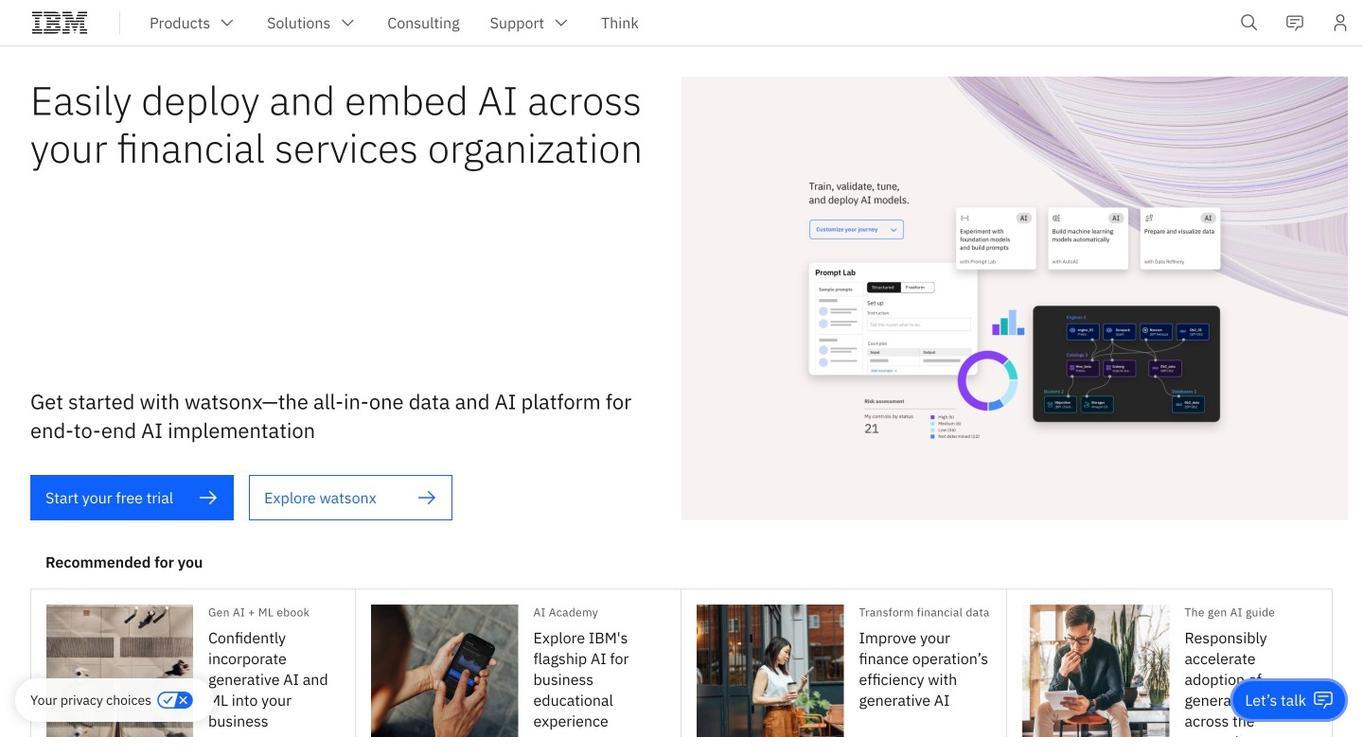 Task type: vqa. For each thing, say whether or not it's contained in the screenshot.
test region
no



Task type: locate. For each thing, give the bounding box(es) containing it.
your privacy choices element
[[30, 690, 151, 711]]

let's talk element
[[1246, 690, 1307, 711]]



